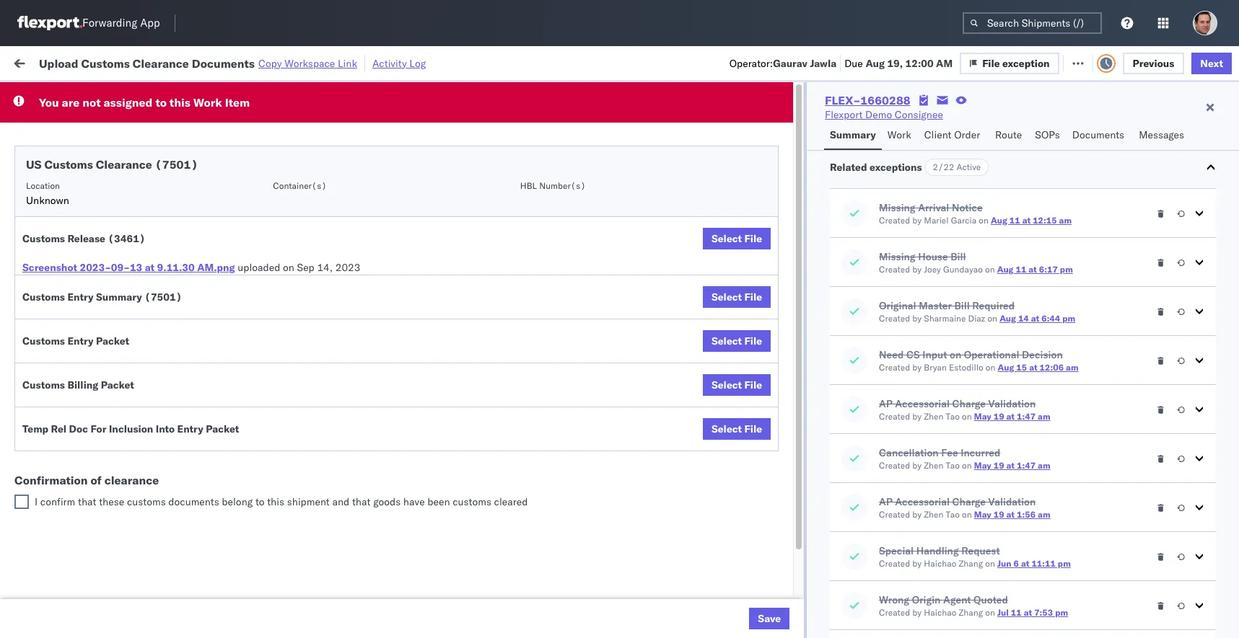 Task type: vqa. For each thing, say whether or not it's contained in the screenshot.
Customs Entry Packet in the left bottom of the page
yes



Task type: describe. For each thing, give the bounding box(es) containing it.
created inside missing house bill created by joey gundayao on aug 11 at 6:17 pm
[[879, 264, 911, 275]]

1 horizontal spatial am
[[937, 57, 953, 70]]

integration test account - karl lagerfeld for schedule pickup from rotterdam, netherlands
[[630, 526, 818, 539]]

next
[[1201, 57, 1224, 70]]

ocean fcl for 1st upload customs clearance documents link from the top
[[442, 304, 492, 317]]

am inside ap accessorial charge validation created by zhen tao on may 19 at 1:56 am
[[1038, 510, 1051, 521]]

flexport
[[825, 108, 863, 121]]

4 11:59 from the top
[[232, 272, 261, 285]]

by inside ap accessorial charge validation created by zhen tao on may 19 at 1:56 am
[[913, 510, 922, 521]]

id
[[792, 118, 801, 129]]

abcdefg78456546 for confirm pickup from los angeles, ca
[[983, 399, 1080, 412]]

15
[[1017, 362, 1028, 373]]

0 horizontal spatial this
[[170, 95, 191, 110]]

customs left billing
[[22, 379, 65, 392]]

file for customs release (3461)
[[745, 232, 763, 245]]

ca for the confirm pickup from los angeles, ca button
[[33, 405, 47, 418]]

ca for fourth "schedule pickup from los angeles, ca" "button" from the bottom of the page
[[33, 215, 47, 228]]

1660288
[[861, 93, 911, 108]]

2 schedule from the top
[[33, 169, 76, 182]]

1846748 for fourth "schedule pickup from los angeles, ca" "button" from the bottom of the page
[[828, 208, 872, 221]]

(0)
[[235, 56, 254, 69]]

13
[[130, 261, 142, 274]]

aug left 19,
[[866, 57, 885, 70]]

flex
[[774, 118, 790, 129]]

4:00
[[232, 399, 254, 412]]

upload customs clearance documents inside button
[[33, 296, 158, 323]]

on inside 'special handling request created by haichao zhang on jun 6 at 11:11 pm'
[[986, 559, 996, 570]]

11:00
[[232, 304, 261, 317]]

7 ocean fcl from the top
[[442, 590, 492, 603]]

entry for summary
[[67, 291, 94, 304]]

los up (3461)
[[136, 200, 152, 213]]

select file for customs entry summary (7501)
[[712, 291, 763, 304]]

omkar savant for lhuu7894563, uetu5238478
[[1164, 399, 1228, 412]]

validation for ap accessorial charge validation created by zhen tao on may 19 at 1:56 am
[[989, 496, 1036, 509]]

may 19 at 1:56 am button
[[975, 510, 1051, 521]]

clearance up "work," at the left top
[[133, 56, 189, 70]]

schedule delivery appointment link for 2nd schedule delivery appointment button from the bottom of the page
[[33, 366, 178, 380]]

msdu7304509
[[890, 462, 963, 475]]

filtered by:
[[14, 88, 66, 101]]

by inside wrong origin agent quoted created by haichao zhang on jul 11 at 7:53 pm
[[913, 608, 922, 619]]

at inside wrong origin agent quoted created by haichao zhang on jul 11 at 7:53 pm
[[1024, 608, 1033, 619]]

3 schedule delivery appointment button from the top
[[33, 366, 178, 382]]

3 hlxu8034992 from the top
[[1043, 208, 1113, 221]]

zhen for ap accessorial charge validation created by zhen tao on may 19 at 1:56 am
[[924, 510, 944, 521]]

file for customs billing packet
[[745, 379, 763, 392]]

2 schedule pickup from los angeles, ca from the top
[[33, 200, 195, 228]]

rotterdam,
[[136, 518, 187, 531]]

4:00 pm pst, dec 23, 2022
[[232, 399, 364, 412]]

4 1846748 from the top
[[828, 240, 872, 253]]

3 karl from the top
[[753, 590, 772, 603]]

joey
[[924, 264, 941, 275]]

accessorial for ap accessorial charge validation created by zhen tao on may 19 at 1:47 am
[[896, 398, 950, 411]]

fcl for 4th schedule delivery appointment button
[[474, 494, 492, 507]]

am inside the ap accessorial charge validation created by zhen tao on may 19 at 1:47 am
[[1038, 412, 1051, 422]]

created inside missing arrival notice created by mariel garcia on aug 11 at 12:15 am
[[879, 215, 911, 226]]

pm inside wrong origin agent quoted created by haichao zhang on jul 11 at 7:53 pm
[[1056, 608, 1069, 619]]

on inside ap accessorial charge validation created by zhen tao on may 19 at 1:56 am
[[962, 510, 972, 521]]

ca for first "schedule pickup from los angeles, ca" "button" from the top
[[33, 183, 47, 196]]

lhuu7894563, for confirm delivery
[[890, 430, 964, 443]]

Search Work text field
[[754, 52, 911, 73]]

message (0)
[[195, 56, 254, 69]]

aug inside missing house bill created by joey gundayao on aug 11 at 6:17 pm
[[998, 264, 1014, 275]]

quoted
[[974, 594, 1009, 607]]

flex-1846748 for fourth "schedule pickup from los angeles, ca" "button" from the bottom of the page's schedule pickup from los angeles, ca link
[[797, 208, 872, 221]]

5 hlxu8034992 from the top
[[1043, 271, 1113, 284]]

at inside ap accessorial charge validation created by zhen tao on may 19 at 1:56 am
[[1007, 510, 1015, 521]]

2023 for 8:30 pm pst, jan 28, 2023
[[336, 590, 362, 603]]

charge for ap accessorial charge validation created by zhen tao on may 19 at 1:56 am
[[953, 496, 986, 509]]

6 ceau7522281, hlxu6269489, hlxu8034992 from the top
[[890, 303, 1113, 316]]

schedule pickup from los angeles, ca link for 1st "schedule pickup from los angeles, ca" "button" from the bottom of the page
[[33, 454, 205, 483]]

dec for 24,
[[301, 431, 319, 444]]

clearance
[[105, 474, 159, 488]]

11 for missing house bill
[[1016, 264, 1027, 275]]

1 gaurav jawla from the top
[[1164, 145, 1224, 158]]

select file for customs billing packet
[[712, 379, 763, 392]]

upload customs clearance documents copy workspace link
[[39, 56, 357, 70]]

select file for customs entry packet
[[712, 335, 763, 348]]

11:59 pm pdt, nov 4, 2022 for fourth "schedule pickup from los angeles, ca" "button" from the bottom of the page
[[232, 208, 365, 221]]

Search Shipments (/) text field
[[963, 12, 1102, 34]]

confirm delivery link
[[33, 429, 110, 444]]

7 fcl from the top
[[474, 590, 492, 603]]

jun 6 at 11:11 pm button
[[998, 559, 1071, 570]]

2 uetu5238478 from the top
[[967, 367, 1037, 380]]

2 test123456 from the top
[[983, 177, 1044, 190]]

by inside need cs input on operational decision created by bryan estodillo on aug 15 at 12:06 am
[[913, 362, 922, 373]]

work,
[[153, 89, 176, 100]]

3 schedule delivery appointment from the top
[[33, 366, 178, 379]]

3 schedule pickup from los angeles, ca button from the top
[[33, 263, 205, 293]]

aug inside missing arrival notice created by mariel garcia on aug 11 at 12:15 am
[[991, 215, 1008, 226]]

2 schedule pickup from los angeles, ca button from the top
[[33, 200, 205, 230]]

6 schedule from the top
[[33, 327, 76, 340]]

test123456 for first schedule delivery appointment button from the top of the page
[[983, 145, 1044, 158]]

missing arrival notice created by mariel garcia on aug 11 at 12:15 am
[[879, 201, 1072, 226]]

save button
[[750, 609, 790, 630]]

at left 'risk'
[[288, 56, 297, 69]]

omkar for ceau7522281, hlxu6269489, hlxu8034992
[[1164, 208, 1194, 221]]

flex-1846748 for first schedule delivery appointment button from the top of the page's schedule delivery appointment link
[[797, 145, 872, 158]]

3 lagerfeld from the top
[[775, 590, 818, 603]]

confirm pickup from los angeles, ca link
[[33, 390, 205, 419]]

gvcu5265864 for 8:30 pm pst, jan 28, 2023
[[890, 589, 961, 602]]

3 integration test account - karl lagerfeld from the top
[[630, 590, 818, 603]]

karl for schedule pickup from rotterdam, netherlands
[[753, 526, 772, 539]]

schedule inside schedule pickup from rotterdam, netherlands
[[33, 518, 76, 531]]

belong
[[222, 496, 253, 509]]

2 lhuu7894563, from the top
[[890, 367, 964, 380]]

1 customs from the left
[[127, 496, 166, 509]]

2 abcdefg78456546 from the top
[[983, 367, 1080, 380]]

12:15
[[1033, 215, 1057, 226]]

3 schedule from the top
[[33, 200, 76, 213]]

ap for ap accessorial charge validation created by zhen tao on may 19 at 1:47 am
[[879, 398, 893, 411]]

1 upload customs clearance documents link from the top
[[33, 295, 205, 324]]

work inside button
[[888, 129, 912, 142]]

name
[[561, 118, 584, 129]]

documents inside button
[[1073, 129, 1125, 142]]

due aug 19, 12:00 am
[[845, 57, 953, 70]]

1 4, from the top
[[328, 145, 338, 158]]

4 test123456 from the top
[[983, 240, 1044, 253]]

forwarding app link
[[17, 16, 160, 30]]

unknown
[[26, 194, 69, 207]]

customs up screenshot
[[22, 232, 65, 245]]

3 resize handle column header from the left
[[417, 112, 435, 639]]

by inside the ap accessorial charge validation created by zhen tao on may 19 at 1:47 am
[[913, 412, 922, 422]]

gaurav jawla for schedule pickup from los angeles, ca
[[1164, 177, 1224, 190]]

1 11:59 from the top
[[232, 145, 261, 158]]

3 account from the top
[[704, 590, 742, 603]]

ap accessorial charge validation created by zhen tao on may 19 at 1:47 am
[[879, 398, 1051, 422]]

8:30 for 8:30 pm pst, jan 28, 2023
[[232, 590, 254, 603]]

am inside need cs input on operational decision created by bryan estodillo on aug 15 at 12:06 am
[[1066, 362, 1079, 373]]

11:00 pm pst, nov 8, 2022
[[232, 304, 364, 317]]

schedule pickup from los angeles, ca link for 4th "schedule pickup from los angeles, ca" "button" from the top of the page
[[33, 327, 205, 356]]

1662119
[[828, 558, 872, 571]]

customs up :
[[81, 56, 130, 70]]

ca for 1st "schedule pickup from los angeles, ca" "button" from the bottom of the page
[[33, 469, 47, 482]]

mode
[[442, 118, 464, 129]]

forwarding app
[[82, 16, 160, 30]]

item
[[225, 95, 250, 110]]

3 appointment from the top
[[118, 366, 178, 379]]

5 schedule pickup from los angeles, ca from the top
[[33, 454, 195, 482]]

app
[[140, 16, 160, 30]]

choi
[[1209, 494, 1230, 507]]

1 hlxu8034992 from the top
[[1043, 144, 1113, 157]]

2 hlxu6269489, from the top
[[966, 176, 1040, 189]]

container(s)
[[273, 181, 327, 191]]

3 11:59 from the top
[[232, 208, 261, 221]]

1889466 for confirm pickup from los angeles, ca
[[828, 399, 872, 412]]

by inside original master bill required created by sharmaine diaz on aug 14 at 6:44 pm
[[913, 313, 922, 324]]

2 that from the left
[[352, 496, 371, 509]]

blocked,
[[178, 89, 214, 100]]

resize handle column header for flex id
[[865, 112, 882, 639]]

5 schedule pickup from los angeles, ca button from the top
[[33, 454, 205, 484]]

4 hlxu6269489, from the top
[[966, 240, 1040, 253]]

2 vertical spatial upload
[[33, 582, 66, 595]]

lhuu7894563, uetu5238478 for confirm pickup from los angeles, ca
[[890, 399, 1037, 412]]

resize handle column header for consignee
[[749, 112, 767, 639]]

maeu9408431 for 8:30 pm pst, jan 23, 2023
[[983, 494, 1056, 507]]

flex-1846748 for schedule pickup from los angeles, ca link corresponding to third "schedule pickup from los angeles, ca" "button" from the top
[[797, 272, 872, 285]]

6:00 am pst, dec 24, 2022
[[232, 431, 365, 444]]

pm inside original master bill required created by sharmaine diaz on aug 14 at 6:44 pm
[[1063, 313, 1076, 324]]

summary inside button
[[830, 129, 876, 142]]

2 schedule delivery appointment button from the top
[[33, 239, 178, 255]]

location
[[26, 181, 60, 191]]

jaehyung choi - 
[[1164, 494, 1240, 507]]

ready
[[111, 89, 136, 100]]

2 vertical spatial packet
[[206, 423, 239, 436]]

from for 4th "schedule pickup from los angeles, ca" "button" from the top of the page
[[112, 327, 133, 340]]

charge for ap accessorial charge validation created by zhen tao on may 19 at 1:47 am
[[953, 398, 986, 411]]

los right 09-
[[136, 264, 152, 277]]

workspace
[[285, 57, 335, 70]]

jul 11 at 7:53 pm button
[[998, 608, 1069, 619]]

customs down netherlands
[[69, 582, 109, 595]]

customs inside button
[[69, 296, 109, 309]]

savant for ceau7522281, hlxu6269489, hlxu8034992
[[1197, 208, 1228, 221]]

may 19 at 1:47 am button for ap accessorial charge validation
[[975, 412, 1051, 422]]

6 hlxu6269489, from the top
[[966, 303, 1040, 316]]

2 customs from the left
[[453, 496, 492, 509]]

exceptions
[[870, 161, 922, 174]]

operator:
[[730, 57, 773, 70]]

rel
[[51, 423, 67, 436]]

on right the 187
[[354, 56, 366, 69]]

into
[[156, 423, 175, 436]]

operator: gaurav jawla
[[730, 57, 837, 70]]

ap accessorial charge validation created by zhen tao on may 19 at 1:56 am
[[879, 496, 1051, 521]]

2 flex-1889466 from the top
[[797, 367, 872, 380]]

customs up customs billing packet
[[22, 335, 65, 348]]

on down operational
[[986, 362, 996, 373]]

account for schedule delivery appointment
[[704, 494, 742, 507]]

my work
[[14, 52, 79, 73]]

accessorial for ap accessorial charge validation created by zhen tao on may 19 at 1:56 am
[[896, 496, 950, 509]]

pm inside 'special handling request created by haichao zhang on jun 6 at 11:11 pm'
[[1058, 559, 1071, 570]]

8,
[[327, 304, 337, 317]]

1 schedule pickup from los angeles, ca button from the top
[[33, 168, 205, 198]]

zhang inside 'special handling request created by haichao zhang on jun 6 at 11:11 pm'
[[959, 559, 983, 570]]

4 schedule delivery appointment from the top
[[33, 493, 178, 506]]

los down "upload customs clearance documents" button
[[136, 327, 152, 340]]

select for customs billing packet
[[712, 379, 742, 392]]

on inside wrong origin agent quoted created by haichao zhang on jul 11 at 7:53 pm
[[986, 608, 996, 619]]

required
[[973, 300, 1015, 313]]

10 resize handle column header from the left
[[1203, 112, 1220, 639]]

on inside missing house bill created by joey gundayao on aug 11 at 6:17 pm
[[986, 264, 995, 275]]

1889466 for schedule pickup from los angeles, ca
[[828, 335, 872, 348]]

risk
[[299, 56, 316, 69]]

1 pdt, from the top
[[281, 145, 304, 158]]

you
[[39, 95, 59, 110]]

entry for packet
[[67, 335, 94, 348]]

2/22 active
[[933, 162, 981, 173]]

at right "13"
[[145, 261, 155, 274]]

lhuu7894563, uetu5238478 for schedule pickup from los angeles, ca
[[890, 335, 1037, 348]]

flexport. image
[[17, 16, 82, 30]]

2 appointment from the top
[[118, 239, 178, 252]]

1 that from the left
[[78, 496, 96, 509]]

3 2130387 from the top
[[828, 590, 872, 603]]

4 ceau7522281, hlxu6269489, hlxu8034992 from the top
[[890, 240, 1113, 253]]

test123456 for fourth "schedule pickup from los angeles, ca" "button" from the bottom of the page
[[983, 208, 1044, 221]]

2 11:59 from the top
[[232, 177, 261, 190]]

notice
[[952, 201, 983, 214]]

4 schedule pickup from los angeles, ca from the top
[[33, 327, 195, 355]]

2 1889466 from the top
[[828, 367, 872, 380]]

in
[[216, 89, 224, 100]]

doc
[[69, 423, 88, 436]]

messages button
[[1134, 122, 1193, 150]]

customs billing packet
[[22, 379, 134, 392]]

on inside cancellation fee incurred created by zhen tao on may 19 at 1:47 am
[[962, 461, 972, 471]]

customs down screenshot
[[22, 291, 65, 304]]

you are not assigned to this work item
[[39, 95, 250, 110]]

delivery for 6:00
[[73, 430, 110, 443]]

4 schedule pickup from los angeles, ca button from the top
[[33, 327, 205, 357]]

1 appointment from the top
[[118, 144, 178, 157]]

karl for schedule delivery appointment
[[753, 494, 772, 507]]

work
[[41, 52, 79, 73]]

3 integration from the top
[[630, 590, 679, 603]]

may for ap accessorial charge validation created by zhen tao on may 19 at 1:47 am
[[975, 412, 992, 422]]

clearance down workitem "button"
[[96, 157, 152, 172]]

zhang inside wrong origin agent quoted created by haichao zhang on jul 11 at 7:53 pm
[[959, 608, 983, 619]]

clearance down schedule pickup from rotterdam, netherlands "button"
[[112, 582, 158, 595]]

2 gvcu5265864 from the top
[[890, 526, 961, 539]]

los down workitem "button"
[[136, 169, 152, 182]]

mariel
[[924, 215, 949, 226]]

missing house bill created by joey gundayao on aug 11 at 6:17 pm
[[879, 251, 1073, 275]]

client for client order
[[925, 129, 952, 142]]

flex-1893174
[[797, 462, 872, 475]]

on up estodillo
[[950, 349, 962, 362]]

import
[[123, 56, 155, 69]]

schedule pickup from los angeles, ca link for first "schedule pickup from los angeles, ca" "button" from the top
[[33, 168, 205, 197]]

1893174
[[828, 462, 872, 475]]

resize handle column header for container numbers
[[959, 112, 976, 639]]

created inside ap accessorial charge validation created by zhen tao on may 19 at 1:56 am
[[879, 510, 911, 521]]

jaehyung
[[1164, 494, 1206, 507]]

created inside cancellation fee incurred created by zhen tao on may 19 at 1:47 am
[[879, 461, 911, 471]]

consignee inside consignee button
[[630, 118, 671, 129]]

1:47 inside cancellation fee incurred created by zhen tao on may 19 at 1:47 am
[[1017, 461, 1036, 471]]

resize handle column header for client name
[[605, 112, 622, 639]]

activity log button
[[373, 55, 426, 71]]

9 schedule from the top
[[33, 493, 76, 506]]

jan for 28,
[[300, 590, 316, 603]]

select file button for customs entry summary (7501)
[[703, 287, 771, 308]]

by inside missing house bill created by joey gundayao on aug 11 at 6:17 pm
[[913, 264, 922, 275]]

garcia
[[951, 215, 977, 226]]

by inside cancellation fee incurred created by zhen tao on may 19 at 1:47 am
[[913, 461, 922, 471]]

1 ceau7522281, hlxu6269489, hlxu8034992 from the top
[[890, 144, 1113, 157]]

1 vertical spatial work
[[193, 95, 222, 110]]

jan for 23,
[[300, 494, 316, 507]]

(3461)
[[108, 232, 146, 245]]

19 inside cancellation fee incurred created by zhen tao on may 19 at 1:47 am
[[994, 461, 1005, 471]]

on left the sep
[[283, 261, 294, 274]]

2 11:59 pm pdt, nov 4, 2022 from the top
[[232, 177, 365, 190]]

4 schedule from the top
[[33, 239, 76, 252]]

omkar savant for ceau7522281, hlxu6269489, hlxu8034992
[[1164, 208, 1228, 221]]

2 4, from the top
[[328, 177, 338, 190]]

2 1846748 from the top
[[828, 177, 872, 190]]

2 upload customs clearance documents link from the top
[[33, 581, 205, 610]]

23, for 2023
[[318, 494, 334, 507]]

savant for lhuu7894563, uetu5238478
[[1197, 399, 1228, 412]]

4 appointment from the top
[[118, 493, 178, 506]]

import work
[[123, 56, 183, 69]]

tao inside cancellation fee incurred created by zhen tao on may 19 at 1:47 am
[[946, 461, 960, 471]]

customs entry packet
[[22, 335, 129, 348]]

3 schedule pickup from los angeles, ca from the top
[[33, 264, 195, 291]]

fcl for the confirm pickup from los angeles, ca button
[[474, 399, 492, 412]]

3 flex-2130387 from the top
[[797, 590, 872, 603]]

flex-2130387 for schedule pickup from rotterdam, netherlands
[[797, 526, 872, 539]]

by inside missing arrival notice created by mariel garcia on aug 11 at 12:15 am
[[913, 215, 922, 226]]

route
[[996, 129, 1023, 142]]

1 vertical spatial to
[[255, 496, 265, 509]]

special handling request created by haichao zhang on jun 6 at 11:11 pm
[[879, 545, 1071, 570]]

1 hlxu6269489, from the top
[[966, 144, 1040, 157]]

may 19 at 1:47 am button for cancellation fee incurred
[[975, 461, 1051, 471]]

2 schedule delivery appointment from the top
[[33, 239, 178, 252]]

documents down netherlands
[[33, 596, 85, 609]]

lhuu7894563, for confirm pickup from los angeles, ca
[[890, 399, 964, 412]]

am inside missing arrival notice created by mariel garcia on aug 11 at 12:15 am
[[1060, 215, 1072, 226]]

4 ceau7522281, from the top
[[890, 240, 964, 253]]

schedule delivery appointment link for 4th schedule delivery appointment button
[[33, 493, 178, 507]]

progress
[[226, 89, 262, 100]]

3 4, from the top
[[328, 208, 338, 221]]

request
[[962, 545, 1000, 558]]

netherlands
[[33, 532, 90, 545]]

flex-2130387 for schedule delivery appointment
[[797, 494, 872, 507]]

2 flex-1846748 from the top
[[797, 177, 872, 190]]

4 pdt, from the top
[[281, 272, 304, 285]]

copy workspace link button
[[258, 57, 357, 70]]

file for customs entry packet
[[745, 335, 763, 348]]

23, for 2022
[[321, 399, 337, 412]]

confirm pickup from los angeles, ca
[[33, 391, 189, 418]]

aug 11 at 6:17 pm button
[[998, 264, 1073, 275]]

3 pdt, from the top
[[281, 208, 304, 221]]



Task type: locate. For each thing, give the bounding box(es) containing it.
1 schedule delivery appointment button from the top
[[33, 143, 178, 159]]

pm right 11:11
[[1058, 559, 1071, 570]]

pickup for 1st "schedule pickup from los angeles, ca" "button" from the bottom of the page
[[79, 454, 110, 467]]

0 vertical spatial savant
[[1197, 208, 1228, 221]]

integration
[[630, 494, 679, 507], [630, 526, 679, 539], [630, 590, 679, 603]]

save
[[758, 613, 781, 626]]

1 tao from the top
[[946, 412, 960, 422]]

0 vertical spatial tao
[[946, 412, 960, 422]]

abcdefg78456546
[[983, 335, 1080, 348], [983, 367, 1080, 380], [983, 399, 1080, 412], [983, 431, 1080, 444]]

1 integration test account - karl lagerfeld from the top
[[630, 494, 818, 507]]

2 pdt, from the top
[[281, 177, 304, 190]]

fcl for fourth "schedule pickup from los angeles, ca" "button" from the bottom of the page
[[474, 208, 492, 221]]

gaurav jawla for schedule delivery appointment
[[1164, 240, 1224, 253]]

packet down "upload customs clearance documents" button
[[96, 335, 129, 348]]

778
[[266, 56, 285, 69]]

7 created from the top
[[879, 510, 911, 521]]

2023 for 8:30 pm pst, jan 23, 2023
[[336, 494, 362, 507]]

screenshot 2023-09-13 at 9.11.30 am.png uploaded on sep 14, 2023
[[22, 261, 361, 274]]

clearance
[[133, 56, 189, 70], [96, 157, 152, 172], [112, 296, 158, 309], [112, 582, 158, 595]]

maeu9408431 for 8:30 pm pst, jan 28, 2023
[[983, 590, 1056, 603]]

validation inside the ap accessorial charge validation created by zhen tao on may 19 at 1:47 am
[[989, 398, 1036, 411]]

ap down need on the right of page
[[879, 398, 893, 411]]

upload customs clearance documents link down schedule pickup from rotterdam, netherlands "button"
[[33, 581, 205, 610]]

pm
[[1060, 264, 1073, 275], [1063, 313, 1076, 324], [1058, 559, 1071, 570], [1056, 608, 1069, 619]]

3 select file from the top
[[712, 335, 763, 348]]

2 integration test account - karl lagerfeld from the top
[[630, 526, 818, 539]]

1 horizontal spatial that
[[352, 496, 371, 509]]

1 vertical spatial flex-2130387
[[797, 526, 872, 539]]

batch
[[1158, 56, 1187, 69]]

from inside confirm pickup from los angeles, ca
[[106, 391, 128, 404]]

test123456 for third "schedule pickup from los angeles, ca" "button" from the top
[[983, 272, 1044, 285]]

2130387 down 1662119
[[828, 590, 872, 603]]

missing inside missing house bill created by joey gundayao on aug 11 at 6:17 pm
[[879, 251, 916, 264]]

1 lhuu7894563, from the top
[[890, 335, 964, 348]]

at inside original master bill required created by sharmaine diaz on aug 14 at 6:44 pm
[[1032, 313, 1040, 324]]

pst,
[[281, 304, 304, 317], [275, 399, 297, 412], [276, 431, 298, 444], [275, 494, 297, 507], [275, 590, 297, 603]]

ocean fcl for schedule delivery appointment link for 4th schedule delivery appointment button
[[442, 494, 492, 507]]

upload customs clearance documents down schedule pickup from rotterdam, netherlands
[[33, 582, 158, 609]]

original
[[879, 300, 917, 313]]

resize handle column header for deadline
[[367, 112, 384, 639]]

pickup for the confirm pickup from los angeles, ca button
[[73, 391, 104, 404]]

1 vertical spatial zhen
[[924, 461, 944, 471]]

4 11:59 pm pdt, nov 4, 2022 from the top
[[232, 272, 365, 285]]

4 select file button from the top
[[703, 375, 771, 396]]

1 vertical spatial validation
[[989, 496, 1036, 509]]

2 maeu9408431 from the top
[[983, 526, 1056, 539]]

1 haichao from the top
[[924, 559, 957, 570]]

11:59
[[232, 145, 261, 158], [232, 177, 261, 190], [232, 208, 261, 221], [232, 272, 261, 285]]

bill
[[951, 251, 966, 264], [955, 300, 970, 313]]

0 horizontal spatial summary
[[96, 291, 142, 304]]

charge inside the ap accessorial charge validation created by zhen tao on may 19 at 1:47 am
[[953, 398, 986, 411]]

2 ocean fcl from the top
[[442, 208, 492, 221]]

by down "origin"
[[913, 608, 922, 619]]

4 lhuu7894563, from the top
[[890, 430, 964, 443]]

ca
[[33, 183, 47, 196], [33, 215, 47, 228], [33, 278, 47, 291], [33, 342, 47, 355], [33, 405, 47, 418], [33, 469, 47, 482]]

of
[[91, 474, 102, 488]]

0 vertical spatial ap
[[879, 398, 893, 411]]

2 lhuu7894563, uetu5238478 from the top
[[890, 367, 1037, 380]]

2 vertical spatial account
[[704, 590, 742, 603]]

1 horizontal spatial consignee
[[895, 108, 944, 121]]

1 vertical spatial tao
[[946, 461, 960, 471]]

2 vertical spatial work
[[888, 129, 912, 142]]

numbers for container numbers
[[890, 123, 925, 134]]

may 19 at 1:47 am button up incurred
[[975, 412, 1051, 422]]

1 validation from the top
[[989, 398, 1036, 411]]

schedule delivery appointment down of
[[33, 493, 178, 506]]

may inside ap accessorial charge validation created by zhen tao on may 19 at 1:56 am
[[975, 510, 992, 521]]

work right the import
[[158, 56, 183, 69]]

2 vertical spatial may
[[975, 510, 992, 521]]

uetu5238478 down 15
[[967, 399, 1037, 412]]

1 19 from the top
[[994, 412, 1005, 422]]

0 vertical spatial omkar
[[1164, 208, 1194, 221]]

select file button for customs release (3461)
[[703, 228, 771, 250]]

client inside button
[[925, 129, 952, 142]]

ocean fcl for schedule pickup from los angeles, ca link corresponding to third "schedule pickup from los angeles, ca" "button" from the top
[[442, 272, 492, 285]]

by
[[913, 215, 922, 226], [913, 264, 922, 275], [913, 313, 922, 324], [913, 362, 922, 373], [913, 412, 922, 422], [913, 461, 922, 471], [913, 510, 922, 521], [913, 559, 922, 570], [913, 608, 922, 619]]

11 for missing arrival notice
[[1010, 215, 1021, 226]]

schedule pickup from los angeles, ca link
[[33, 168, 205, 197], [33, 200, 205, 229], [33, 263, 205, 292], [33, 327, 205, 356], [33, 454, 205, 483]]

numbers right mbl/mawb
[[1036, 118, 1072, 129]]

2 vertical spatial gaurav jawla
[[1164, 240, 1224, 253]]

on inside original master bill required created by sharmaine diaz on aug 14 at 6:44 pm
[[988, 313, 998, 324]]

1 horizontal spatial client
[[925, 129, 952, 142]]

11:59 pm pdt, nov 4, 2022 for third "schedule pickup from los angeles, ca" "button" from the top
[[232, 272, 365, 285]]

11:59 left container(s)
[[232, 177, 261, 190]]

pm right 7:53
[[1056, 608, 1069, 619]]

0 vertical spatial 2130387
[[828, 494, 872, 507]]

integration for schedule delivery appointment
[[630, 494, 679, 507]]

5 select file button from the top
[[703, 419, 771, 440]]

1 vertical spatial may 19 at 1:47 am button
[[975, 461, 1051, 471]]

19 for ap accessorial charge validation created by zhen tao on may 19 at 1:56 am
[[994, 510, 1005, 521]]

0 vertical spatial (7501)
[[155, 157, 198, 172]]

client name button
[[529, 115, 608, 129]]

order
[[955, 129, 981, 142]]

documents up in
[[192, 56, 255, 70]]

ca inside confirm pickup from los angeles, ca
[[33, 405, 47, 418]]

2 upload customs clearance documents from the top
[[33, 582, 158, 609]]

aug left 15
[[998, 362, 1015, 373]]

dec up the 6:00 am pst, dec 24, 2022
[[300, 399, 319, 412]]

confirm delivery
[[33, 430, 110, 443]]

1 vertical spatial 2130387
[[828, 526, 872, 539]]

created inside need cs input on operational decision created by bryan estodillo on aug 15 at 12:06 am
[[879, 362, 911, 373]]

confirm for confirm delivery
[[33, 430, 70, 443]]

aug 11 at 12:15 am button
[[991, 215, 1072, 226]]

11:59 down deadline
[[232, 145, 261, 158]]

6 test123456 from the top
[[983, 304, 1044, 317]]

3 ca from the top
[[33, 278, 47, 291]]

11:59 up uploaded
[[232, 208, 261, 221]]

4 lhuu7894563, uetu5238478 from the top
[[890, 430, 1037, 443]]

forwarding
[[82, 16, 137, 30]]

client left name
[[536, 118, 559, 129]]

4 flex-1846748 from the top
[[797, 240, 872, 253]]

incurred
[[961, 447, 1001, 460]]

10 schedule from the top
[[33, 518, 76, 531]]

1 horizontal spatial summary
[[830, 129, 876, 142]]

dec for 23,
[[300, 399, 319, 412]]

link
[[338, 57, 357, 70]]

pickup for 4th "schedule pickup from los angeles, ca" "button" from the top of the page
[[79, 327, 110, 340]]

summary
[[830, 129, 876, 142], [96, 291, 142, 304]]

2/22
[[933, 162, 955, 173]]

zhen inside the ap accessorial charge validation created by zhen tao on may 19 at 1:47 am
[[924, 412, 944, 422]]

11:59 pm pdt, nov 4, 2022 for first schedule delivery appointment button from the top of the page
[[232, 145, 365, 158]]

select file for temp rel doc for inclusion into entry packet
[[712, 423, 763, 436]]

12:06
[[1040, 362, 1064, 373]]

from down "upload customs clearance documents" button
[[112, 327, 133, 340]]

screenshot 2023-09-13 at 9.11.30 am.png link
[[22, 261, 235, 275]]

summary down 09-
[[96, 291, 142, 304]]

3 11:59 pm pdt, nov 4, 2022 from the top
[[232, 208, 365, 221]]

1 ceau7522281, from the top
[[890, 144, 964, 157]]

schedule delivery appointment up confirm pickup from los angeles, ca
[[33, 366, 178, 379]]

1 vertical spatial accessorial
[[896, 496, 950, 509]]

9 by from the top
[[913, 608, 922, 619]]

upload
[[39, 56, 78, 70], [33, 296, 66, 309], [33, 582, 66, 595]]

on inside the ap accessorial charge validation created by zhen tao on may 19 at 1:47 am
[[962, 412, 972, 422]]

on down incurred
[[962, 461, 972, 471]]

that down "confirmation of clearance"
[[78, 496, 96, 509]]

pickup
[[79, 169, 110, 182], [79, 200, 110, 213], [79, 264, 110, 277], [79, 327, 110, 340], [73, 391, 104, 404], [79, 454, 110, 467], [79, 518, 110, 531]]

5 select file from the top
[[712, 423, 763, 436]]

uetu5238478 for confirm pickup from los angeles, ca
[[967, 399, 1037, 412]]

numbers for mbl/mawb numbers
[[1036, 118, 1072, 129]]

ocean fcl for first schedule delivery appointment button from the top of the page's schedule delivery appointment link
[[442, 145, 492, 158]]

2023 left goods
[[336, 494, 362, 507]]

client for client name
[[536, 118, 559, 129]]

1 jan from the top
[[300, 494, 316, 507]]

0 vertical spatial work
[[158, 56, 183, 69]]

0 vertical spatial gaurav jawla
[[1164, 145, 1224, 158]]

1 vertical spatial may
[[975, 461, 992, 471]]

1 vertical spatial upload
[[33, 296, 66, 309]]

clearance inside button
[[112, 296, 158, 309]]

from for the confirm pickup from los angeles, ca button
[[106, 391, 128, 404]]

created inside 'special handling request created by haichao zhang on jun 6 at 11:11 pm'
[[879, 559, 911, 570]]

0 vertical spatial zhang
[[959, 559, 983, 570]]

zhen inside ap accessorial charge validation created by zhen tao on may 19 at 1:56 am
[[924, 510, 944, 521]]

2 omkar from the top
[[1164, 399, 1194, 412]]

los up the clearance
[[136, 454, 152, 467]]

4, right container(s)
[[328, 177, 338, 190]]

work inside button
[[158, 56, 183, 69]]

created up original
[[879, 264, 911, 275]]

missing for missing house bill
[[879, 251, 916, 264]]

screenshot
[[22, 261, 77, 274]]

at inside missing house bill created by joey gundayao on aug 11 at 6:17 pm
[[1029, 264, 1037, 275]]

(7501) for us customs clearance (7501)
[[155, 157, 198, 172]]

1 vertical spatial zhang
[[959, 608, 983, 619]]

2 vertical spatial integration
[[630, 590, 679, 603]]

2023 right 14,
[[336, 261, 361, 274]]

am right '6:00'
[[257, 431, 274, 444]]

customs up location
[[44, 157, 93, 172]]

lhuu7894563, uetu5238478 down estodillo
[[890, 399, 1037, 412]]

due
[[845, 57, 863, 70]]

lhuu7894563, down 'input'
[[890, 367, 964, 380]]

customs down 2023-
[[69, 296, 109, 309]]

message
[[195, 56, 235, 69]]

uetu5238478 down operational
[[967, 367, 1037, 380]]

1846748 for "upload customs clearance documents" button
[[828, 304, 872, 317]]

integration test account - karl lagerfeld for schedule delivery appointment
[[630, 494, 818, 507]]

dec left 24,
[[301, 431, 319, 444]]

fee
[[942, 447, 959, 460]]

schedule up netherlands
[[33, 518, 76, 531]]

7 schedule from the top
[[33, 366, 76, 379]]

1 vertical spatial gaurav jawla
[[1164, 177, 1224, 190]]

ap inside ap accessorial charge validation created by zhen tao on may 19 at 1:56 am
[[879, 496, 893, 509]]

i confirm that these customs documents belong to this shipment and that goods have been customs cleared
[[35, 496, 528, 509]]

pst, for 11:00 pm pst, nov 8, 2022
[[281, 304, 304, 317]]

1 vertical spatial 2023
[[336, 494, 362, 507]]

mbl/mawb
[[983, 118, 1034, 129]]

abcd1234560
[[890, 557, 961, 570]]

None checkbox
[[14, 495, 29, 510]]

0 vertical spatial haichao
[[924, 559, 957, 570]]

by left joey
[[913, 264, 922, 275]]

5 ocean fcl from the top
[[442, 399, 492, 412]]

3 19 from the top
[[994, 510, 1005, 521]]

consignee inside flexport demo consignee link
[[895, 108, 944, 121]]

maeu9408431 up 1:56 on the bottom of page
[[983, 494, 1056, 507]]

bill inside missing house bill created by joey gundayao on aug 11 at 6:17 pm
[[951, 251, 966, 264]]

8:30 pm pst, jan 28, 2023
[[232, 590, 362, 603]]

customs down the clearance
[[127, 496, 166, 509]]

pst, right belong
[[275, 494, 297, 507]]

4 4, from the top
[[328, 272, 338, 285]]

1:47 up 1:56 on the bottom of page
[[1017, 461, 1036, 471]]

flex-1889466 for schedule pickup from los angeles, ca
[[797, 335, 872, 348]]

schedule up us in the left top of the page
[[33, 144, 76, 157]]

previous button
[[1123, 52, 1185, 74]]

ca up temp
[[33, 405, 47, 418]]

6:17
[[1040, 264, 1058, 275]]

0 vertical spatial to
[[156, 95, 167, 110]]

packet down 4:00 in the bottom left of the page
[[206, 423, 239, 436]]

1 vertical spatial missing
[[879, 251, 916, 264]]

uetu5238478 up operational
[[967, 335, 1037, 348]]

bill inside original master bill required created by sharmaine diaz on aug 14 at 6:44 pm
[[955, 300, 970, 313]]

from up (3461)
[[112, 200, 133, 213]]

0 vertical spatial maeu9408431
[[983, 494, 1056, 507]]

bosch
[[536, 145, 564, 158], [630, 145, 658, 158], [536, 177, 564, 190], [536, 208, 564, 221], [630, 208, 658, 221], [630, 240, 658, 253], [536, 272, 564, 285], [630, 272, 658, 285], [536, 304, 564, 317], [630, 304, 658, 317], [630, 335, 658, 348], [630, 367, 658, 380], [536, 399, 564, 412], [630, 399, 658, 412], [630, 431, 658, 444]]

0 vertical spatial may 19 at 1:47 am button
[[975, 412, 1051, 422]]

resize handle column header
[[206, 112, 224, 639], [367, 112, 384, 639], [417, 112, 435, 639], [511, 112, 529, 639], [605, 112, 622, 639], [749, 112, 767, 639], [865, 112, 882, 639], [959, 112, 976, 639], [1139, 112, 1157, 639], [1203, 112, 1220, 639]]

am inside cancellation fee incurred created by zhen tao on may 19 at 1:47 am
[[1038, 461, 1051, 471]]

numbers
[[1036, 118, 1072, 129], [890, 123, 925, 134]]

active
[[957, 162, 981, 173]]

6 fcl from the top
[[474, 494, 492, 507]]

gundayao
[[944, 264, 983, 275]]

hlxu8034992
[[1043, 144, 1113, 157], [1043, 176, 1113, 189], [1043, 208, 1113, 221], [1043, 240, 1113, 253], [1043, 271, 1113, 284], [1043, 303, 1113, 316]]

--
[[983, 558, 996, 571]]

1 schedule pickup from los angeles, ca link from the top
[[33, 168, 205, 197]]

maeu9408431 down 1:56 on the bottom of page
[[983, 526, 1056, 539]]

0 horizontal spatial work
[[158, 56, 183, 69]]

9 created from the top
[[879, 608, 911, 619]]

demo
[[866, 108, 893, 121]]

abcdefg78456546 for schedule pickup from los angeles, ca
[[983, 335, 1080, 348]]

charge inside ap accessorial charge validation created by zhen tao on may 19 at 1:56 am
[[953, 496, 986, 509]]

gvcu5265864 for 8:30 pm pst, jan 23, 2023
[[890, 494, 961, 507]]

1 vertical spatial gvcu5265864
[[890, 526, 961, 539]]

pickup for first "schedule pickup from los angeles, ca" "button" from the top
[[79, 169, 110, 182]]

on down "quoted" on the right of page
[[986, 608, 996, 619]]

6:44
[[1042, 313, 1061, 324]]

ca for third "schedule pickup from los angeles, ca" "button" from the top
[[33, 278, 47, 291]]

ap up special
[[879, 496, 893, 509]]

pm inside missing house bill created by joey gundayao on aug 11 at 6:17 pm
[[1060, 264, 1073, 275]]

from for fourth "schedule pickup from los angeles, ca" "button" from the bottom of the page
[[112, 200, 133, 213]]

confirm inside confirm delivery link
[[33, 430, 70, 443]]

2 vertical spatial 2023
[[336, 590, 362, 603]]

angeles, inside confirm pickup from los angeles, ca
[[149, 391, 189, 404]]

2 resize handle column header from the left
[[367, 112, 384, 639]]

haichao inside wrong origin agent quoted created by haichao zhang on jul 11 at 7:53 pm
[[924, 608, 957, 619]]

2 gaurav jawla from the top
[[1164, 177, 1224, 190]]

confirm for confirm pickup from los angeles, ca
[[33, 391, 70, 404]]

at left "6:17"
[[1029, 264, 1037, 275]]

0 vertical spatial confirm
[[33, 391, 70, 404]]

0 vertical spatial validation
[[989, 398, 1036, 411]]

4 hlxu8034992 from the top
[[1043, 240, 1113, 253]]

client inside button
[[536, 118, 559, 129]]

sops
[[1036, 129, 1060, 142]]

pdt,
[[281, 145, 304, 158], [281, 177, 304, 190], [281, 208, 304, 221], [281, 272, 304, 285]]

packet for customs entry packet
[[96, 335, 129, 348]]

1 vertical spatial bill
[[955, 300, 970, 313]]

11 right the "jul" at right bottom
[[1011, 608, 1022, 619]]

at right the '14'
[[1032, 313, 1040, 324]]

delivery for 11:59
[[79, 144, 116, 157]]

select file for customs release (3461)
[[712, 232, 763, 245]]

23, up 24,
[[321, 399, 337, 412]]

2 vertical spatial lagerfeld
[[775, 590, 818, 603]]

ca up customs billing packet
[[33, 342, 47, 355]]

1 omkar from the top
[[1164, 208, 1194, 221]]

select for customs entry summary (7501)
[[712, 291, 742, 304]]

uetu5238478 for schedule pickup from los angeles, ca
[[967, 335, 1037, 348]]

my
[[14, 52, 37, 73]]

1 vertical spatial 23,
[[318, 494, 334, 507]]

file for temp rel doc for inclusion into entry packet
[[745, 423, 763, 436]]

1 may from the top
[[975, 412, 992, 422]]

0 horizontal spatial am
[[257, 431, 274, 444]]

pst, left 8,
[[281, 304, 304, 317]]

0 horizontal spatial client
[[536, 118, 559, 129]]

1 vertical spatial entry
[[67, 335, 94, 348]]

from
[[112, 169, 133, 182], [112, 200, 133, 213], [112, 264, 133, 277], [112, 327, 133, 340], [106, 391, 128, 404], [112, 454, 133, 467], [112, 518, 133, 531]]

0 vertical spatial summary
[[830, 129, 876, 142]]

container
[[890, 112, 928, 123]]

0 vertical spatial 11
[[1010, 215, 1021, 226]]

1 vertical spatial integration test account - karl lagerfeld
[[630, 526, 818, 539]]

schedule delivery appointment link
[[33, 143, 178, 158], [33, 239, 178, 253], [33, 366, 178, 380], [33, 493, 178, 507]]

by:
[[52, 88, 66, 101]]

at inside need cs input on operational decision created by bryan estodillo on aug 15 at 12:06 am
[[1030, 362, 1038, 373]]

created inside wrong origin agent quoted created by haichao zhang on jul 11 at 7:53 pm
[[879, 608, 911, 619]]

pm right "6:17"
[[1060, 264, 1073, 275]]

8 schedule from the top
[[33, 454, 76, 467]]

may up request
[[975, 510, 992, 521]]

5 schedule from the top
[[33, 264, 76, 277]]

confirm pickup from los angeles, ca button
[[33, 390, 205, 421]]

1 2130387 from the top
[[828, 494, 872, 507]]

at inside missing arrival notice created by mariel garcia on aug 11 at 12:15 am
[[1023, 215, 1031, 226]]

from inside schedule pickup from rotterdam, netherlands
[[112, 518, 133, 531]]

0 vertical spatial this
[[170, 95, 191, 110]]

sep
[[297, 261, 315, 274]]

3 ceau7522281, hlxu6269489, hlxu8034992 from the top
[[890, 208, 1113, 221]]

(7501) for customs entry summary (7501)
[[145, 291, 182, 304]]

1 select file from the top
[[712, 232, 763, 245]]

documents up customs entry packet
[[33, 310, 85, 323]]

pickup for fourth "schedule pickup from los angeles, ca" "button" from the bottom of the page
[[79, 200, 110, 213]]

abcdefg78456546 down aug 15 at 12:06 am button
[[983, 399, 1080, 412]]

operational
[[964, 349, 1020, 362]]

zhen
[[924, 412, 944, 422], [924, 461, 944, 471], [924, 510, 944, 521]]

handling
[[917, 545, 959, 558]]

2 ceau7522281, hlxu6269489, hlxu8034992 from the top
[[890, 176, 1113, 189]]

messages
[[1139, 129, 1185, 142]]

ceau7522281, down joey
[[890, 303, 964, 316]]

at inside the ap accessorial charge validation created by zhen tao on may 19 at 1:47 am
[[1007, 412, 1015, 422]]

ap inside the ap accessorial charge validation created by zhen tao on may 19 at 1:47 am
[[879, 398, 893, 411]]

validation up may 19 at 1:56 am button
[[989, 496, 1036, 509]]

schedule down location
[[33, 200, 76, 213]]

validation inside ap accessorial charge validation created by zhen tao on may 19 at 1:56 am
[[989, 496, 1036, 509]]

omkar savant
[[1164, 208, 1228, 221], [1164, 399, 1228, 412]]

0 vertical spatial 2023
[[336, 261, 361, 274]]

select file button for temp rel doc for inclusion into entry packet
[[703, 419, 771, 440]]

workitem button
[[9, 115, 209, 129]]

2 select file button from the top
[[703, 287, 771, 308]]

3 1846748 from the top
[[828, 208, 872, 221]]

0 vertical spatial integration
[[630, 494, 679, 507]]

delivery for 8:30
[[79, 493, 116, 506]]

4 abcdefg78456546 from the top
[[983, 431, 1080, 444]]

may inside cancellation fee incurred created by zhen tao on may 19 at 1:47 am
[[975, 461, 992, 471]]

1 vertical spatial omkar
[[1164, 399, 1194, 412]]

abcdefg78456546 down decision
[[983, 367, 1080, 380]]

1 vertical spatial 8:30
[[232, 590, 254, 603]]

ceau7522281, down 2/22
[[890, 176, 964, 189]]

9 resize handle column header from the left
[[1139, 112, 1157, 639]]

ca down us in the left top of the page
[[33, 183, 47, 196]]

1 schedule delivery appointment from the top
[[33, 144, 178, 157]]

zhen down fee
[[924, 461, 944, 471]]

19 left 1:56 on the bottom of page
[[994, 510, 1005, 521]]

1 ca from the top
[[33, 183, 47, 196]]

0 vertical spatial charge
[[953, 398, 986, 411]]

8 created from the top
[[879, 559, 911, 570]]

bill for house
[[951, 251, 966, 264]]

for
[[91, 423, 106, 436]]

23, left goods
[[318, 494, 334, 507]]

0 vertical spatial jan
[[300, 494, 316, 507]]

by inside 'special handling request created by haichao zhang on jun 6 at 11:11 pm'
[[913, 559, 922, 570]]

pickup for third "schedule pickup from los angeles, ca" "button" from the top
[[79, 264, 110, 277]]

19 inside ap accessorial charge validation created by zhen tao on may 19 at 1:56 am
[[994, 510, 1005, 521]]

0 horizontal spatial customs
[[127, 496, 166, 509]]

tao for ap accessorial charge validation created by zhen tao on may 19 at 1:47 am
[[946, 412, 960, 422]]

to
[[156, 95, 167, 110], [255, 496, 265, 509]]

1 schedule from the top
[[33, 144, 76, 157]]

2 flex-2130387 from the top
[[797, 526, 872, 539]]

these
[[99, 496, 124, 509]]

24,
[[322, 431, 338, 444]]

tao for ap accessorial charge validation created by zhen tao on may 19 at 1:56 am
[[946, 510, 960, 521]]

0 horizontal spatial consignee
[[630, 118, 671, 129]]

4 schedule delivery appointment button from the top
[[33, 493, 178, 509]]

from for third "schedule pickup from los angeles, ca" "button" from the top
[[112, 264, 133, 277]]

3 tao from the top
[[946, 510, 960, 521]]

0 vertical spatial dec
[[300, 399, 319, 412]]

1 vertical spatial ap
[[879, 496, 893, 509]]

1 vertical spatial dec
[[301, 431, 319, 444]]

lhuu7894563, uetu5238478 for confirm delivery
[[890, 430, 1037, 443]]

0 vertical spatial am
[[937, 57, 953, 70]]

1 lhuu7894563, uetu5238478 from the top
[[890, 335, 1037, 348]]

1 horizontal spatial this
[[267, 496, 285, 509]]

1 horizontal spatial work
[[193, 95, 222, 110]]

1 vertical spatial confirm
[[33, 430, 70, 443]]

this left the shipment
[[267, 496, 285, 509]]

6 flex-1846748 from the top
[[797, 304, 872, 317]]

created inside the ap accessorial charge validation created by zhen tao on may 19 at 1:47 am
[[879, 412, 911, 422]]

zhen up handling
[[924, 510, 944, 521]]

1 vertical spatial charge
[[953, 496, 986, 509]]

1 1889466 from the top
[[828, 335, 872, 348]]

0 vertical spatial upload customs clearance documents
[[33, 296, 158, 323]]

5 hlxu6269489, from the top
[[966, 271, 1040, 284]]

numbers inside container numbers
[[890, 123, 925, 134]]

1 horizontal spatial numbers
[[1036, 118, 1072, 129]]

by down master
[[913, 313, 922, 324]]

flex-2130387 down flex-1893174
[[797, 494, 872, 507]]

19 for ap accessorial charge validation created by zhen tao on may 19 at 1:47 am
[[994, 412, 1005, 422]]

1 missing from the top
[[879, 201, 916, 214]]

client order button
[[919, 122, 990, 150]]

1 fcl from the top
[[474, 145, 492, 158]]

(7501) down you are not assigned to this work item
[[155, 157, 198, 172]]

ca for 4th "schedule pickup from los angeles, ca" "button" from the top of the page
[[33, 342, 47, 355]]

28,
[[318, 590, 334, 603]]

upload inside button
[[33, 296, 66, 309]]

client
[[536, 118, 559, 129], [925, 129, 952, 142]]

filtered
[[14, 88, 50, 101]]

0 vertical spatial omkar savant
[[1164, 208, 1228, 221]]

ca down screenshot
[[33, 278, 47, 291]]

schedule pickup from los angeles, ca link for third "schedule pickup from los angeles, ca" "button" from the top
[[33, 263, 205, 292]]

uetu5238478 for confirm delivery
[[967, 430, 1037, 443]]

2130387 for schedule delivery appointment
[[828, 494, 872, 507]]

tao inside ap accessorial charge validation created by zhen tao on may 19 at 1:56 am
[[946, 510, 960, 521]]

file for customs entry summary (7501)
[[745, 291, 763, 304]]

1889466 for confirm delivery
[[828, 431, 872, 444]]

1 schedule delivery appointment link from the top
[[33, 143, 178, 158]]

am
[[1060, 215, 1072, 226], [1066, 362, 1079, 373], [1038, 412, 1051, 422], [1038, 461, 1051, 471], [1038, 510, 1051, 521]]

0 vertical spatial may
[[975, 412, 992, 422]]

1 vertical spatial jan
[[300, 590, 316, 603]]

1 vertical spatial summary
[[96, 291, 142, 304]]

1 vertical spatial upload customs clearance documents link
[[33, 581, 205, 610]]

select file button for customs entry packet
[[703, 331, 771, 352]]

confirm inside confirm pickup from los angeles, ca
[[33, 391, 70, 404]]

packet for customs billing packet
[[101, 379, 134, 392]]

that right and
[[352, 496, 371, 509]]

at inside 'special handling request created by haichao zhang on jun 6 at 11:11 pm'
[[1022, 559, 1030, 570]]

schedule delivery appointment button down of
[[33, 493, 178, 509]]

bill up diaz at right
[[955, 300, 970, 313]]

pickup inside schedule pickup from rotterdam, netherlands
[[79, 518, 110, 531]]

0 vertical spatial missing
[[879, 201, 916, 214]]

estodillo
[[949, 362, 984, 373]]

6 hlxu8034992 from the top
[[1043, 303, 1113, 316]]

6:00
[[232, 431, 254, 444]]

missing for missing arrival notice
[[879, 201, 916, 214]]

numbers inside button
[[1036, 118, 1072, 129]]

1 created from the top
[[879, 215, 911, 226]]

0 vertical spatial 23,
[[321, 399, 337, 412]]

this right for
[[170, 95, 191, 110]]

2022
[[340, 145, 365, 158], [340, 177, 365, 190], [340, 208, 365, 221], [340, 272, 365, 285], [339, 304, 364, 317], [339, 399, 364, 412], [340, 431, 365, 444]]

2 vertical spatial gvcu5265864
[[890, 589, 961, 602]]

aug inside need cs input on operational decision created by bryan estodillo on aug 15 at 12:06 am
[[998, 362, 1015, 373]]

1 vertical spatial savant
[[1197, 399, 1228, 412]]

0 vertical spatial integration test account - karl lagerfeld
[[630, 494, 818, 507]]

pst, for 8:30 pm pst, jan 23, 2023
[[275, 494, 297, 507]]

tao inside the ap accessorial charge validation created by zhen tao on may 19 at 1:47 am
[[946, 412, 960, 422]]

los inside confirm pickup from los angeles, ca
[[130, 391, 146, 404]]

maeu9408431 up the jul 11 at 7:53 pm button
[[983, 590, 1056, 603]]

1 vertical spatial lagerfeld
[[775, 526, 818, 539]]

cancellation fee incurred created by zhen tao on may 19 at 1:47 am
[[879, 447, 1051, 471]]

missing inside missing arrival notice created by mariel garcia on aug 11 at 12:15 am
[[879, 201, 916, 214]]

1 vertical spatial packet
[[101, 379, 134, 392]]

5 ceau7522281, hlxu6269489, hlxu8034992 from the top
[[890, 271, 1113, 284]]

0 vertical spatial 1:47
[[1017, 412, 1036, 422]]

1 vertical spatial account
[[704, 526, 742, 539]]

1 vertical spatial am
[[257, 431, 274, 444]]

for
[[139, 89, 150, 100]]

0 vertical spatial karl
[[753, 494, 772, 507]]

at inside cancellation fee incurred created by zhen tao on may 19 at 1:47 am
[[1007, 461, 1015, 471]]

1 abcdefg78456546 from the top
[[983, 335, 1080, 348]]

maeu9408431
[[983, 494, 1056, 507], [983, 526, 1056, 539], [983, 590, 1056, 603]]

0 vertical spatial packet
[[96, 335, 129, 348]]

lhuu7894563, uetu5238478 up need cs input on operational decision created by bryan estodillo on aug 15 at 12:06 am
[[890, 335, 1037, 348]]

lhuu7894563, for schedule pickup from los angeles, ca
[[890, 335, 964, 348]]

temp rel doc for inclusion into entry packet
[[22, 423, 239, 436]]

1:47 inside the ap accessorial charge validation created by zhen tao on may 19 at 1:47 am
[[1017, 412, 1036, 422]]

11 inside missing house bill created by joey gundayao on aug 11 at 6:17 pm
[[1016, 264, 1027, 275]]

0 vertical spatial flex-2130387
[[797, 494, 872, 507]]

aug inside original master bill required created by sharmaine diaz on aug 14 at 6:44 pm
[[1000, 313, 1017, 324]]

flexport demo consignee link
[[825, 108, 944, 122]]

1 vertical spatial this
[[267, 496, 285, 509]]

on inside missing arrival notice created by mariel garcia on aug 11 at 12:15 am
[[979, 215, 989, 226]]

created left mariel
[[879, 215, 911, 226]]

schedule delivery appointment up 2023-
[[33, 239, 178, 252]]

zhen inside cancellation fee incurred created by zhen tao on may 19 at 1:47 am
[[924, 461, 944, 471]]

0 horizontal spatial numbers
[[890, 123, 925, 134]]

11 inside wrong origin agent quoted created by haichao zhang on jul 11 at 7:53 pm
[[1011, 608, 1022, 619]]

7 resize handle column header from the left
[[865, 112, 882, 639]]

packet right billing
[[101, 379, 134, 392]]

2 vertical spatial entry
[[177, 423, 203, 436]]

accessorial down "msdu7304509"
[[896, 496, 950, 509]]

schedule delivery appointment link for second schedule delivery appointment button
[[33, 239, 178, 253]]

1 maeu9408431 from the top
[[983, 494, 1056, 507]]

appointment up the us customs clearance (7501)
[[118, 144, 178, 157]]

validation for ap accessorial charge validation created by zhen tao on may 19 at 1:47 am
[[989, 398, 1036, 411]]

1 vertical spatial 19
[[994, 461, 1005, 471]]

may inside the ap accessorial charge validation created by zhen tao on may 19 at 1:47 am
[[975, 412, 992, 422]]

on left jun
[[986, 559, 996, 570]]

3 flex-1846748 from the top
[[797, 208, 872, 221]]

schedule delivery appointment link for first schedule delivery appointment button from the top of the page
[[33, 143, 178, 158]]

1 by from the top
[[913, 215, 922, 226]]

flex-1893174 button
[[774, 459, 875, 479], [774, 459, 875, 479]]

0 vertical spatial lagerfeld
[[775, 494, 818, 507]]

2 ceau7522281, from the top
[[890, 176, 964, 189]]

2 vertical spatial tao
[[946, 510, 960, 521]]

created inside original master bill required created by sharmaine diaz on aug 14 at 6:44 pm
[[879, 313, 911, 324]]

haichao inside 'special handling request created by haichao zhang on jun 6 at 11:11 pm'
[[924, 559, 957, 570]]

created down cancellation
[[879, 461, 911, 471]]

test123456 for "upload customs clearance documents" button
[[983, 304, 1044, 317]]

2 hlxu8034992 from the top
[[1043, 176, 1113, 189]]

validation down 15
[[989, 398, 1036, 411]]

3 hlxu6269489, from the top
[[966, 208, 1040, 221]]

upload customs clearance documents link down 09-
[[33, 295, 205, 324]]

3 select from the top
[[712, 335, 742, 348]]

documents inside button
[[33, 310, 85, 323]]

ca up i
[[33, 469, 47, 482]]

abcdefg78456546 for confirm delivery
[[983, 431, 1080, 444]]

0 vertical spatial upload
[[39, 56, 78, 70]]

11 inside missing arrival notice created by mariel garcia on aug 11 at 12:15 am
[[1010, 215, 1021, 226]]

1 schedule pickup from los angeles, ca from the top
[[33, 169, 195, 196]]

0 vertical spatial account
[[704, 494, 742, 507]]

select for temp rel doc for inclusion into entry packet
[[712, 423, 742, 436]]

1 vertical spatial haichao
[[924, 608, 957, 619]]

pickup inside confirm pickup from los angeles, ca
[[73, 391, 104, 404]]

created down special
[[879, 559, 911, 570]]

0 vertical spatial entry
[[67, 291, 94, 304]]

1 vertical spatial 1:47
[[1017, 461, 1036, 471]]

at up maeu9736123
[[1007, 412, 1015, 422]]

0 horizontal spatial that
[[78, 496, 96, 509]]

19 inside the ap accessorial charge validation created by zhen tao on may 19 at 1:47 am
[[994, 412, 1005, 422]]



